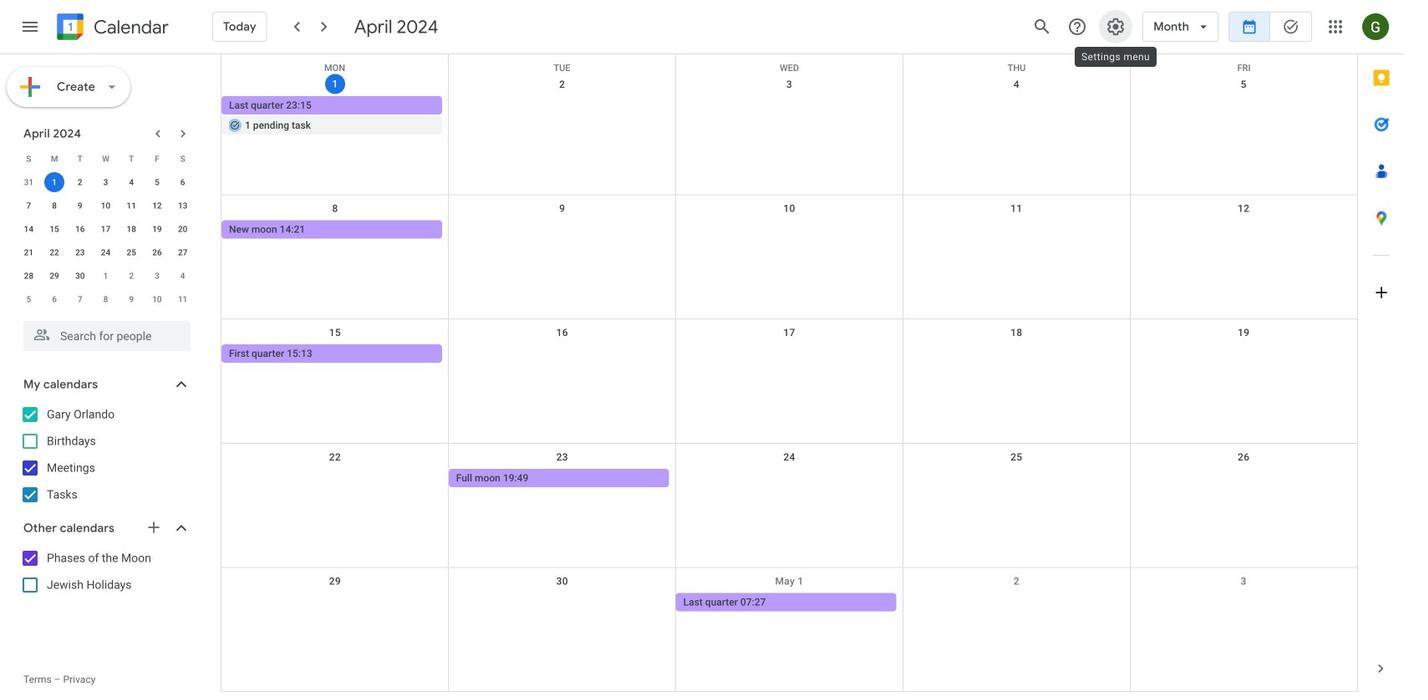Task type: describe. For each thing, give the bounding box(es) containing it.
26 element
[[147, 242, 167, 262]]

may 6 element
[[44, 289, 64, 309]]

13 element
[[173, 196, 193, 216]]

may 8 element
[[96, 289, 116, 309]]

24 element
[[96, 242, 116, 262]]

may 10 element
[[147, 289, 167, 309]]

may 3 element
[[147, 266, 167, 286]]

17 element
[[96, 219, 116, 239]]

15 element
[[44, 219, 64, 239]]

7 element
[[19, 196, 39, 216]]

23 element
[[70, 242, 90, 262]]

27 element
[[173, 242, 193, 262]]

20 element
[[173, 219, 193, 239]]

may 2 element
[[121, 266, 141, 286]]

may 4 element
[[173, 266, 193, 286]]

heading inside calendar "element"
[[90, 17, 169, 37]]

my calendars list
[[3, 401, 207, 508]]

30 element
[[70, 266, 90, 286]]

may 1 element
[[96, 266, 116, 286]]

april 2024 grid
[[16, 147, 196, 311]]

2 element
[[70, 172, 90, 192]]

19 element
[[147, 219, 167, 239]]

8 element
[[44, 196, 64, 216]]

calendar element
[[54, 10, 169, 47]]

10 element
[[96, 196, 116, 216]]



Task type: vqa. For each thing, say whether or not it's contained in the screenshot.
'MAY 31' element
no



Task type: locate. For each thing, give the bounding box(es) containing it.
heading
[[90, 17, 169, 37]]

6 element
[[173, 172, 193, 192]]

march 31 element
[[19, 172, 39, 192]]

other calendars list
[[3, 545, 207, 599]]

cell inside april 2024 grid
[[42, 171, 67, 194]]

11 element
[[121, 196, 141, 216]]

settings menu image
[[1106, 17, 1126, 37]]

3 element
[[96, 172, 116, 192]]

may 11 element
[[173, 289, 193, 309]]

main drawer image
[[20, 17, 40, 37]]

Search for people text field
[[33, 321, 181, 351]]

28 element
[[19, 266, 39, 286]]

5 element
[[147, 172, 167, 192]]

18 element
[[121, 219, 141, 239]]

14 element
[[19, 219, 39, 239]]

1, today element
[[44, 172, 64, 192]]

None search field
[[0, 314, 207, 351]]

grid
[[221, 54, 1358, 692]]

25 element
[[121, 242, 141, 262]]

may 9 element
[[121, 289, 141, 309]]

21 element
[[19, 242, 39, 262]]

22 element
[[44, 242, 64, 262]]

add other calendars image
[[145, 519, 162, 536]]

tab list
[[1358, 54, 1404, 645]]

12 element
[[147, 196, 167, 216]]

16 element
[[70, 219, 90, 239]]

row group
[[16, 171, 196, 311]]

4 element
[[121, 172, 141, 192]]

cell
[[222, 96, 449, 136], [449, 96, 676, 136], [676, 96, 903, 136], [903, 96, 1130, 136], [1130, 96, 1358, 136], [42, 171, 67, 194], [449, 220, 676, 240], [676, 220, 903, 240], [903, 220, 1130, 240], [1130, 220, 1358, 240], [449, 345, 676, 365], [676, 345, 903, 365], [903, 345, 1130, 365], [1130, 345, 1358, 365], [222, 469, 449, 489], [676, 469, 903, 489], [903, 469, 1130, 489], [1130, 469, 1358, 489], [222, 593, 449, 613], [449, 593, 676, 613], [903, 593, 1130, 613], [1130, 593, 1358, 613]]

may 7 element
[[70, 289, 90, 309]]

9 element
[[70, 196, 90, 216]]

may 5 element
[[19, 289, 39, 309]]

29 element
[[44, 266, 64, 286]]

row
[[222, 54, 1358, 73], [222, 71, 1358, 195], [16, 147, 196, 171], [16, 171, 196, 194], [16, 194, 196, 217], [222, 195, 1358, 320], [16, 217, 196, 241], [16, 241, 196, 264], [16, 264, 196, 288], [16, 288, 196, 311], [222, 320, 1358, 444], [222, 444, 1358, 568], [222, 568, 1358, 692]]



